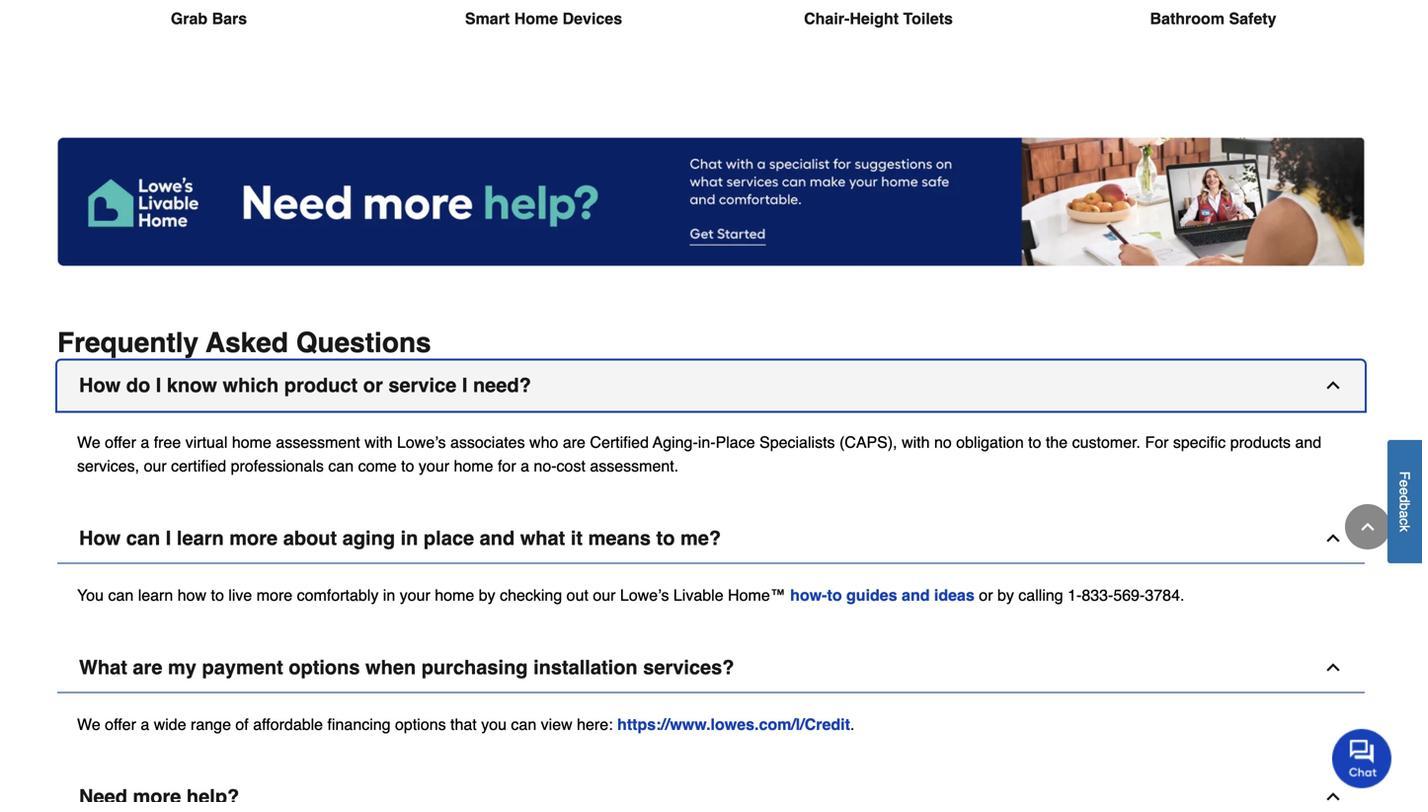Task type: vqa. For each thing, say whether or not it's contained in the screenshot.
EGO 56V System
no



Task type: describe. For each thing, give the bounding box(es) containing it.
a right for
[[521, 457, 529, 476]]

what are my payment options when purchasing installation services?
[[79, 657, 734, 680]]

questions
[[296, 327, 431, 359]]

specific
[[1173, 434, 1226, 452]]

of
[[235, 716, 249, 734]]

chat invite button image
[[1332, 729, 1393, 789]]

how for how do i know which product or service i need?
[[79, 374, 121, 397]]

when
[[365, 657, 416, 680]]

a inside f e e d b a c k button
[[1397, 511, 1413, 519]]

toilets
[[903, 9, 953, 28]]

smart home devices link
[[392, 0, 695, 78]]

569-
[[1113, 587, 1145, 605]]

specialists
[[760, 434, 835, 452]]

(caps),
[[839, 434, 897, 452]]

1 by from the left
[[479, 587, 495, 605]]

in inside button
[[401, 527, 418, 550]]

the
[[1046, 434, 1068, 452]]

it
[[571, 527, 583, 550]]

smart home devices
[[465, 9, 622, 28]]

know
[[167, 374, 217, 397]]

service
[[388, 374, 457, 397]]

2 vertical spatial home
[[435, 587, 474, 605]]

b
[[1397, 503, 1413, 511]]

calling
[[1019, 587, 1063, 605]]

https://www.lowes.com/l/credit link
[[617, 716, 850, 734]]

i for product
[[156, 374, 161, 397]]

devices
[[563, 9, 622, 28]]

which
[[223, 374, 279, 397]]

chair-height toilets
[[804, 9, 953, 28]]

are inside we offer a free virtual home assessment with lowe's associates who are certified aging-in-place specialists (caps), with no obligation to the customer. for specific products and services, our certified professionals can come to your home for a no-cost assessment.
[[563, 434, 586, 452]]

virtual
[[185, 434, 228, 452]]

place
[[716, 434, 755, 452]]

smart
[[465, 9, 510, 28]]

customer.
[[1072, 434, 1141, 452]]

i for about
[[166, 527, 171, 550]]

wide
[[154, 716, 186, 734]]

1 vertical spatial our
[[593, 587, 616, 605]]

c
[[1397, 519, 1413, 526]]

bathroom safety
[[1150, 9, 1277, 28]]

d
[[1397, 496, 1413, 503]]

that
[[450, 716, 477, 734]]

checking
[[500, 587, 562, 605]]

1 vertical spatial learn
[[138, 587, 173, 605]]

1-
[[1068, 587, 1082, 605]]

offer for free
[[105, 434, 136, 452]]

here:
[[577, 716, 613, 734]]

place
[[424, 527, 474, 550]]

we for we offer a free virtual home assessment with lowe's associates who are certified aging-in-place specialists (caps), with no obligation to the customer. for specific products and services, our certified professionals can come to your home for a no-cost assessment.
[[77, 434, 100, 452]]

3784.
[[1145, 587, 1185, 605]]

how do i know which product or service i need?
[[79, 374, 531, 397]]

chat with a specialist for suggestions on what services can make your home safe and comfortable. image
[[57, 137, 1365, 266]]

products
[[1230, 434, 1291, 452]]

are inside button
[[133, 657, 162, 680]]

for
[[498, 457, 516, 476]]

livable
[[673, 587, 724, 605]]

view
[[541, 716, 573, 734]]

you
[[77, 587, 104, 605]]

in-
[[698, 434, 716, 452]]

chevron up image inside what are my payment options when purchasing installation services? button
[[1323, 658, 1343, 678]]

assessment
[[276, 434, 360, 452]]

about
[[283, 527, 337, 550]]

to inside button
[[656, 527, 675, 550]]

how for how can i learn more about aging in place and what it means to me?
[[79, 527, 121, 550]]

and inside we offer a free virtual home assessment with lowe's associates who are certified aging-in-place specialists (caps), with no obligation to the customer. for specific products and services, our certified professionals can come to your home for a no-cost assessment.
[[1295, 434, 1322, 452]]

bathroom safety link
[[1062, 0, 1365, 78]]

free
[[154, 434, 181, 452]]

for
[[1145, 434, 1169, 452]]

height
[[850, 9, 899, 28]]

how can i learn more about aging in place and what it means to me?
[[79, 527, 721, 550]]

home
[[514, 9, 558, 28]]

to left the
[[1028, 434, 1042, 452]]

comfortably
[[297, 587, 379, 605]]

my
[[168, 657, 196, 680]]

aging
[[342, 527, 395, 550]]

how-
[[790, 587, 827, 605]]

need?
[[473, 374, 531, 397]]

can inside we offer a free virtual home assessment with lowe's associates who are certified aging-in-place specialists (caps), with no obligation to the customer. for specific products and services, our certified professionals can come to your home for a no-cost assessment.
[[328, 457, 354, 476]]

1 vertical spatial more
[[257, 587, 293, 605]]

to left live
[[211, 587, 224, 605]]

1 vertical spatial in
[[383, 587, 395, 605]]

f e e d b a c k button
[[1388, 440, 1422, 564]]

https://www.lowes.com/l/credit
[[617, 716, 850, 734]]

product
[[284, 374, 358, 397]]

2 e from the top
[[1397, 488, 1413, 496]]

f e e d b a c k
[[1397, 472, 1413, 532]]

your inside we offer a free virtual home assessment with lowe's associates who are certified aging-in-place specialists (caps), with no obligation to the customer. for specific products and services, our certified professionals can come to your home for a no-cost assessment.
[[419, 457, 449, 476]]

scroll to top element
[[1345, 505, 1391, 550]]

no-
[[534, 457, 557, 476]]

we offer a free virtual home assessment with lowe's associates who are certified aging-in-place specialists (caps), with no obligation to the customer. for specific products and services, our certified professionals can come to your home for a no-cost assessment.
[[77, 434, 1322, 476]]

chevron up image for how can i learn more about aging in place and what it means to me?
[[1323, 529, 1343, 549]]

a left wide on the bottom of page
[[141, 716, 149, 734]]

how-to guides and ideas link
[[790, 587, 975, 605]]

0 vertical spatial home
[[232, 434, 271, 452]]

1 vertical spatial your
[[400, 587, 430, 605]]

come
[[358, 457, 397, 476]]

do
[[126, 374, 150, 397]]

.
[[850, 716, 855, 734]]

a left 'free'
[[141, 434, 149, 452]]

live
[[228, 587, 252, 605]]

to left guides
[[827, 587, 842, 605]]

chevron up image for how do i know which product or service i need?
[[1323, 376, 1343, 396]]



Task type: locate. For each thing, give the bounding box(es) containing it.
how left do
[[79, 374, 121, 397]]

3 chevron up image from the top
[[1323, 788, 1343, 803]]

chevron up image
[[1323, 376, 1343, 396], [1323, 529, 1343, 549], [1323, 788, 1343, 803]]

1 horizontal spatial or
[[979, 587, 993, 605]]

a up k
[[1397, 511, 1413, 519]]

2 with from the left
[[902, 434, 930, 452]]

to
[[1028, 434, 1042, 452], [401, 457, 414, 476], [656, 527, 675, 550], [211, 587, 224, 605], [827, 587, 842, 605]]

0 horizontal spatial are
[[133, 657, 162, 680]]

1 horizontal spatial in
[[401, 527, 418, 550]]

more
[[229, 527, 278, 550], [257, 587, 293, 605]]

1 we from the top
[[77, 434, 100, 452]]

1 horizontal spatial i
[[166, 527, 171, 550]]

1 with from the left
[[365, 434, 393, 452]]

purchasing
[[421, 657, 528, 680]]

how up you
[[79, 527, 121, 550]]

lowe's left livable
[[620, 587, 669, 605]]

1 vertical spatial lowe's
[[620, 587, 669, 605]]

0 vertical spatial chevron up image
[[1358, 518, 1378, 537]]

range
[[191, 716, 231, 734]]

0 vertical spatial we
[[77, 434, 100, 452]]

how
[[177, 587, 206, 605]]

0 vertical spatial how
[[79, 374, 121, 397]]

frequently asked questions
[[57, 327, 431, 359]]

0 horizontal spatial or
[[363, 374, 383, 397]]

1 vertical spatial home
[[454, 457, 493, 476]]

by left the checking
[[479, 587, 495, 605]]

to right come on the left bottom of the page
[[401, 457, 414, 476]]

aging-
[[653, 434, 698, 452]]

frequently
[[57, 327, 199, 359]]

chevron up image inside how can i learn more about aging in place and what it means to me? button
[[1323, 529, 1343, 549]]

1 vertical spatial chevron up image
[[1323, 658, 1343, 678]]

home™
[[728, 587, 786, 605]]

home down associates on the left
[[454, 457, 493, 476]]

2 horizontal spatial i
[[462, 374, 468, 397]]

assessment.
[[590, 457, 679, 476]]

we offer a wide range of affordable financing options that you can view here: https://www.lowes.com/l/credit .
[[77, 716, 855, 734]]

chair-height toilets link
[[727, 0, 1030, 78]]

chevron up image inside how do i know which product or service i need? button
[[1323, 376, 1343, 396]]

your down 'how can i learn more about aging in place and what it means to me?' at the bottom of the page
[[400, 587, 430, 605]]

options
[[289, 657, 360, 680], [395, 716, 446, 734]]

learn inside button
[[177, 527, 224, 550]]

with
[[365, 434, 393, 452], [902, 434, 930, 452]]

offer left wide on the bottom of page
[[105, 716, 136, 734]]

or right ideas
[[979, 587, 993, 605]]

2 by from the left
[[998, 587, 1014, 605]]

in
[[401, 527, 418, 550], [383, 587, 395, 605]]

0 horizontal spatial by
[[479, 587, 495, 605]]

e up b
[[1397, 488, 1413, 496]]

i inside how can i learn more about aging in place and what it means to me? button
[[166, 527, 171, 550]]

grab bars link
[[57, 0, 361, 78]]

a
[[141, 434, 149, 452], [521, 457, 529, 476], [1397, 511, 1413, 519], [141, 716, 149, 734]]

0 vertical spatial options
[[289, 657, 360, 680]]

financing
[[327, 716, 391, 734]]

what
[[520, 527, 565, 550]]

with left the no
[[902, 434, 930, 452]]

your right come on the left bottom of the page
[[419, 457, 449, 476]]

can down "services,"
[[126, 527, 160, 550]]

1 vertical spatial we
[[77, 716, 100, 734]]

asked
[[206, 327, 288, 359]]

are up cost
[[563, 434, 586, 452]]

1 horizontal spatial options
[[395, 716, 446, 734]]

or down the questions
[[363, 374, 383, 397]]

chevron up image up "chat invite button" image
[[1323, 658, 1343, 678]]

1 vertical spatial are
[[133, 657, 162, 680]]

lowe's inside we offer a free virtual home assessment with lowe's associates who are certified aging-in-place specialists (caps), with no obligation to the customer. for specific products and services, our certified professionals can come to your home for a no-cost assessment.
[[397, 434, 446, 452]]

and left ideas
[[902, 587, 930, 605]]

2 chevron up image from the top
[[1323, 529, 1343, 549]]

1 horizontal spatial chevron up image
[[1358, 518, 1378, 537]]

how
[[79, 374, 121, 397], [79, 527, 121, 550]]

1 chevron up image from the top
[[1323, 376, 1343, 396]]

can inside button
[[126, 527, 160, 550]]

our inside we offer a free virtual home assessment with lowe's associates who are certified aging-in-place specialists (caps), with no obligation to the customer. for specific products and services, our certified professionals can come to your home for a no-cost assessment.
[[144, 457, 167, 476]]

2 vertical spatial and
[[902, 587, 930, 605]]

associates
[[450, 434, 525, 452]]

0 vertical spatial or
[[363, 374, 383, 397]]

1 offer from the top
[[105, 434, 136, 452]]

0 vertical spatial in
[[401, 527, 418, 550]]

0 horizontal spatial lowe's
[[397, 434, 446, 452]]

i down certified
[[166, 527, 171, 550]]

cost
[[557, 457, 586, 476]]

and inside button
[[480, 527, 515, 550]]

2 horizontal spatial and
[[1295, 434, 1322, 452]]

0 vertical spatial learn
[[177, 527, 224, 550]]

home down place
[[435, 587, 474, 605]]

1 vertical spatial or
[[979, 587, 993, 605]]

2 offer from the top
[[105, 716, 136, 734]]

offer inside we offer a free virtual home assessment with lowe's associates who are certified aging-in-place specialists (caps), with no obligation to the customer. for specific products and services, our certified professionals can come to your home for a no-cost assessment.
[[105, 434, 136, 452]]

services,
[[77, 457, 139, 476]]

chevron up image
[[1358, 518, 1378, 537], [1323, 658, 1343, 678]]

more right live
[[257, 587, 293, 605]]

833-
[[1082, 587, 1113, 605]]

0 vertical spatial chevron up image
[[1323, 376, 1343, 396]]

k
[[1397, 526, 1413, 532]]

chevron up image left k
[[1358, 518, 1378, 537]]

2 we from the top
[[77, 716, 100, 734]]

home up professionals
[[232, 434, 271, 452]]

obligation
[[956, 434, 1024, 452]]

offer up "services,"
[[105, 434, 136, 452]]

services?
[[643, 657, 734, 680]]

are
[[563, 434, 586, 452], [133, 657, 162, 680]]

how can i learn more about aging in place and what it means to me? button
[[57, 514, 1365, 564]]

out
[[567, 587, 589, 605]]

learn up the how
[[177, 527, 224, 550]]

1 e from the top
[[1397, 480, 1413, 488]]

0 horizontal spatial options
[[289, 657, 360, 680]]

more left 'about' at the bottom
[[229, 527, 278, 550]]

options left that
[[395, 716, 446, 734]]

1 vertical spatial chevron up image
[[1323, 529, 1343, 549]]

1 vertical spatial offer
[[105, 716, 136, 734]]

in left place
[[401, 527, 418, 550]]

how do i know which product or service i need? button
[[57, 361, 1365, 411]]

our
[[144, 457, 167, 476], [593, 587, 616, 605]]

we for we offer a wide range of affordable financing options that you can view here: https://www.lowes.com/l/credit .
[[77, 716, 100, 734]]

we down what
[[77, 716, 100, 734]]

chair-
[[804, 9, 850, 28]]

0 vertical spatial lowe's
[[397, 434, 446, 452]]

e up d
[[1397, 480, 1413, 488]]

1 vertical spatial and
[[480, 527, 515, 550]]

installation
[[533, 657, 638, 680]]

to left 'me?'
[[656, 527, 675, 550]]

are left my
[[133, 657, 162, 680]]

can right you
[[108, 587, 134, 605]]

means
[[588, 527, 651, 550]]

by left calling
[[998, 587, 1014, 605]]

or inside button
[[363, 374, 383, 397]]

me?
[[681, 527, 721, 550]]

you
[[481, 716, 507, 734]]

bathroom
[[1150, 9, 1225, 28]]

1 horizontal spatial by
[[998, 587, 1014, 605]]

1 horizontal spatial lowe's
[[620, 587, 669, 605]]

can down assessment
[[328, 457, 354, 476]]

options left when on the left of the page
[[289, 657, 360, 680]]

0 horizontal spatial and
[[480, 527, 515, 550]]

can right "you"
[[511, 716, 537, 734]]

your
[[419, 457, 449, 476], [400, 587, 430, 605]]

0 vertical spatial are
[[563, 434, 586, 452]]

i left need? on the left of the page
[[462, 374, 468, 397]]

grab bars
[[171, 9, 247, 28]]

1 vertical spatial how
[[79, 527, 121, 550]]

0 vertical spatial more
[[229, 527, 278, 550]]

learn left the how
[[138, 587, 173, 605]]

0 vertical spatial your
[[419, 457, 449, 476]]

with up come on the left bottom of the page
[[365, 434, 393, 452]]

no
[[934, 434, 952, 452]]

0 vertical spatial and
[[1295, 434, 1322, 452]]

f
[[1397, 472, 1413, 480]]

professionals
[[231, 457, 324, 476]]

and left what
[[480, 527, 515, 550]]

learn
[[177, 527, 224, 550], [138, 587, 173, 605]]

1 horizontal spatial with
[[902, 434, 930, 452]]

0 horizontal spatial i
[[156, 374, 161, 397]]

can
[[328, 457, 354, 476], [126, 527, 160, 550], [108, 587, 134, 605], [511, 716, 537, 734]]

certified
[[590, 434, 649, 452]]

guides
[[846, 587, 897, 605]]

1 horizontal spatial our
[[593, 587, 616, 605]]

i
[[156, 374, 161, 397], [462, 374, 468, 397], [166, 527, 171, 550]]

safety
[[1229, 9, 1277, 28]]

offer for wide
[[105, 716, 136, 734]]

and right products
[[1295, 434, 1322, 452]]

1 horizontal spatial and
[[902, 587, 930, 605]]

who
[[529, 434, 558, 452]]

payment
[[202, 657, 283, 680]]

ideas
[[934, 587, 975, 605]]

we
[[77, 434, 100, 452], [77, 716, 100, 734]]

1 horizontal spatial are
[[563, 434, 586, 452]]

i right do
[[156, 374, 161, 397]]

chevron up image inside scroll to top element
[[1358, 518, 1378, 537]]

lowe's
[[397, 434, 446, 452], [620, 587, 669, 605]]

our right out at the bottom left
[[593, 587, 616, 605]]

2 vertical spatial chevron up image
[[1323, 788, 1343, 803]]

we inside we offer a free virtual home assessment with lowe's associates who are certified aging-in-place specialists (caps), with no obligation to the customer. for specific products and services, our certified professionals can come to your home for a no-cost assessment.
[[77, 434, 100, 452]]

options inside button
[[289, 657, 360, 680]]

and
[[1295, 434, 1322, 452], [480, 527, 515, 550], [902, 587, 930, 605]]

1 horizontal spatial learn
[[177, 527, 224, 550]]

e
[[1397, 480, 1413, 488], [1397, 488, 1413, 496]]

0 horizontal spatial with
[[365, 434, 393, 452]]

in right "comfortably" at left
[[383, 587, 395, 605]]

more inside how can i learn more about aging in place and what it means to me? button
[[229, 527, 278, 550]]

2 how from the top
[[79, 527, 121, 550]]

we up "services,"
[[77, 434, 100, 452]]

or
[[363, 374, 383, 397], [979, 587, 993, 605]]

0 vertical spatial offer
[[105, 434, 136, 452]]

0 horizontal spatial in
[[383, 587, 395, 605]]

what
[[79, 657, 127, 680]]

home
[[232, 434, 271, 452], [454, 457, 493, 476], [435, 587, 474, 605]]

our down 'free'
[[144, 457, 167, 476]]

certified
[[171, 457, 226, 476]]

grab
[[171, 9, 208, 28]]

0 horizontal spatial our
[[144, 457, 167, 476]]

1 vertical spatial options
[[395, 716, 446, 734]]

lowe's down service on the left top of page
[[397, 434, 446, 452]]

0 horizontal spatial chevron up image
[[1323, 658, 1343, 678]]

0 horizontal spatial learn
[[138, 587, 173, 605]]

affordable
[[253, 716, 323, 734]]

bars
[[212, 9, 247, 28]]

0 vertical spatial our
[[144, 457, 167, 476]]

1 how from the top
[[79, 374, 121, 397]]



